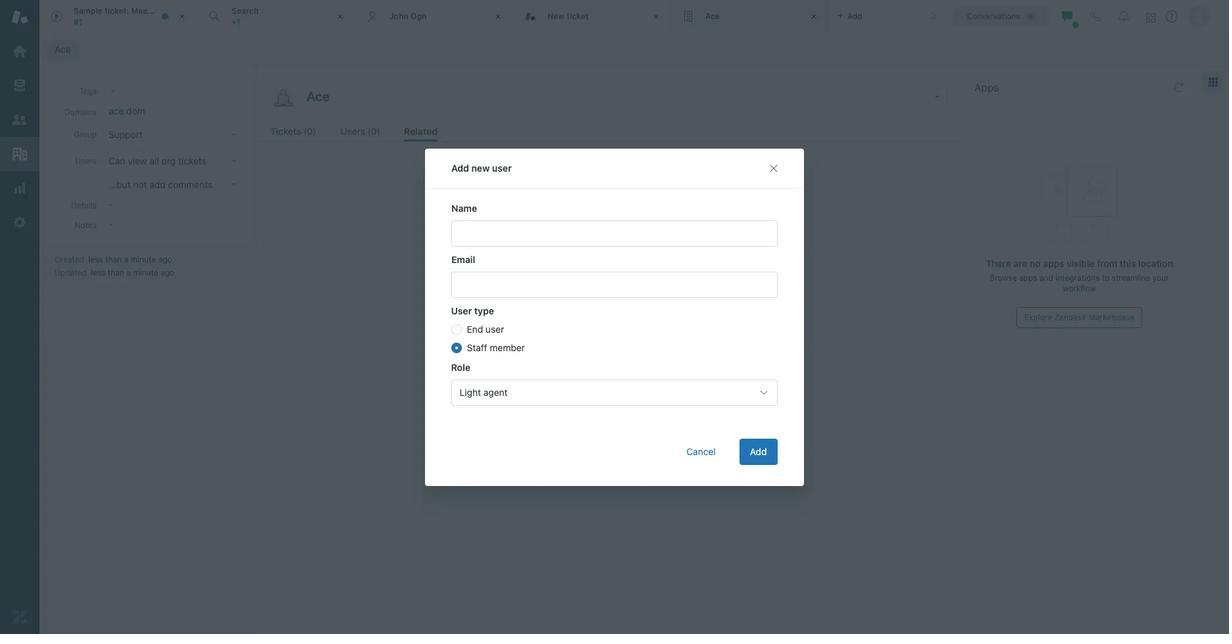 Task type: vqa. For each thing, say whether or not it's contained in the screenshot.
I'm
no



Task type: describe. For each thing, give the bounding box(es) containing it.
end user
[[467, 324, 505, 335]]

tags
[[79, 86, 97, 96]]

1 vertical spatial a
[[127, 268, 131, 278]]

your inside there are no apps visible from this location browse apps and integrations to streamline your workflow
[[1153, 273, 1170, 283]]

add inside the unlock your potential when you add a new lookup relationship, the related records will pop up here.
[[497, 320, 512, 331]]

location
[[1139, 258, 1174, 269]]

integrations
[[1056, 273, 1101, 283]]

0 vertical spatial apps
[[1044, 258, 1065, 269]]

sample
[[74, 6, 103, 16]]

related link
[[404, 124, 438, 142]]

add for add new user
[[452, 162, 469, 173]]

...but not add comments
[[109, 179, 213, 190]]

#1
[[74, 17, 82, 27]]

+1
[[232, 17, 240, 27]]

marketplace
[[1089, 313, 1135, 323]]

related
[[404, 126, 438, 137]]

ace tab
[[672, 0, 830, 33]]

up
[[731, 320, 741, 331]]

and
[[1040, 273, 1054, 283]]

notes
[[75, 221, 97, 230]]

light
[[460, 387, 482, 398]]

ticket:
[[105, 6, 129, 16]]

there
[[986, 258, 1012, 269]]

type
[[475, 305, 495, 316]]

explore zendesk marketplace
[[1025, 313, 1135, 323]]

users (0) link
[[341, 124, 382, 142]]

records
[[666, 320, 696, 331]]

customers image
[[11, 111, 28, 128]]

when
[[455, 320, 478, 331]]

tickets
[[271, 126, 301, 137]]

member
[[490, 342, 526, 353]]

meet
[[131, 6, 151, 16]]

can view all org tickets button
[[105, 152, 242, 171]]

arrow down image for can view all org tickets
[[231, 160, 236, 163]]

support
[[109, 129, 143, 140]]

1 vertical spatial minute
[[133, 268, 158, 278]]

0 vertical spatial than
[[105, 255, 122, 265]]

conversations
[[968, 11, 1021, 21]]

no
[[1030, 258, 1041, 269]]

staff
[[467, 342, 488, 353]]

updated
[[55, 268, 87, 278]]

john ogn tab
[[356, 0, 514, 33]]

tickets (0) link
[[271, 124, 319, 142]]

...but
[[109, 179, 131, 190]]

1 vertical spatial than
[[108, 268, 124, 278]]

from
[[1098, 258, 1118, 269]]

new inside add new user dialog
[[472, 162, 490, 173]]

- field
[[105, 83, 241, 97]]

zendesk image
[[11, 609, 28, 626]]

created less than a minute ago updated less than a minute ago
[[55, 255, 175, 278]]

close modal image
[[769, 163, 780, 173]]

lookup
[[540, 320, 567, 331]]

user
[[452, 305, 473, 316]]

ogn
[[411, 11, 427, 21]]

can
[[109, 155, 125, 167]]

zendesk
[[1055, 313, 1087, 323]]

tickets (0)
[[271, 126, 316, 137]]

the inside the unlock your potential when you add a new lookup relationship, the related records will pop up here.
[[620, 320, 633, 331]]

close image inside new ticket "tab"
[[650, 10, 663, 23]]

sample ticket: meet the ticket #1
[[74, 6, 190, 27]]

explore zendesk marketplace button
[[1017, 307, 1143, 329]]

search
[[232, 6, 259, 16]]

Name field
[[452, 220, 778, 247]]

a inside the unlock your potential when you add a new lookup relationship, the related records will pop up here.
[[514, 320, 519, 331]]

new ticket
[[548, 11, 589, 21]]

get help image
[[1167, 11, 1179, 22]]

are
[[1014, 258, 1028, 269]]

0 vertical spatial ago
[[158, 255, 172, 265]]

apps
[[975, 82, 1000, 93]]

workflow
[[1063, 284, 1097, 294]]

main element
[[0, 0, 40, 635]]

0 horizontal spatial apps
[[1020, 273, 1038, 283]]

potential
[[619, 302, 665, 315]]

add new user
[[452, 162, 512, 173]]

views image
[[11, 77, 28, 94]]

1 vertical spatial less
[[91, 268, 106, 278]]

ace
[[706, 11, 720, 21]]

reporting image
[[11, 180, 28, 197]]

all
[[150, 155, 159, 167]]

admin image
[[11, 214, 28, 231]]

not
[[133, 179, 147, 190]]

add button
[[740, 439, 778, 465]]

email
[[452, 254, 476, 265]]

streamline
[[1112, 273, 1151, 283]]

cancel
[[687, 446, 716, 457]]

new
[[548, 11, 565, 21]]

0 vertical spatial less
[[88, 255, 103, 265]]

1 vertical spatial ago
[[161, 268, 175, 278]]

tab containing sample ticket: meet the ticket
[[40, 0, 198, 33]]

to
[[1103, 273, 1110, 283]]

tickets
[[178, 155, 206, 167]]

users for users
[[75, 156, 97, 166]]

support button
[[105, 126, 242, 144]]

0 vertical spatial user
[[492, 162, 512, 173]]



Task type: locate. For each thing, give the bounding box(es) containing it.
1 vertical spatial user
[[486, 324, 505, 335]]

1 horizontal spatial your
[[1153, 273, 1170, 283]]

1 vertical spatial users
[[75, 156, 97, 166]]

arrow down image inside the support button
[[231, 134, 236, 136]]

name
[[452, 202, 477, 214]]

the right meet
[[153, 6, 166, 16]]

0 horizontal spatial new
[[472, 162, 490, 173]]

2 vertical spatial a
[[514, 320, 519, 331]]

users right tickets (0) link
[[341, 126, 365, 137]]

agent
[[484, 387, 508, 398]]

Email field
[[452, 272, 778, 298]]

1 arrow down image from the top
[[231, 134, 236, 136]]

1 vertical spatial your
[[593, 302, 616, 315]]

a right updated
[[127, 268, 131, 278]]

details
[[71, 201, 97, 211]]

tabs tab list
[[40, 0, 916, 33]]

0 vertical spatial add
[[149, 179, 166, 190]]

add right not
[[149, 179, 166, 190]]

arrow down image inside can view all org tickets button
[[231, 160, 236, 163]]

1 horizontal spatial the
[[620, 320, 633, 331]]

add right the cancel
[[751, 446, 768, 457]]

0 vertical spatial a
[[124, 255, 128, 265]]

close image left john
[[334, 10, 347, 23]]

users for users (0)
[[341, 126, 365, 137]]

created
[[55, 255, 84, 265]]

new ticket tab
[[514, 0, 672, 33]]

org
[[162, 155, 176, 167]]

apps up the and
[[1044, 258, 1065, 269]]

icon_org image
[[271, 86, 297, 113]]

0 vertical spatial minute
[[131, 255, 156, 265]]

users
[[341, 126, 365, 137], [75, 156, 97, 166]]

arrow down image
[[231, 184, 236, 186]]

group
[[74, 130, 97, 140]]

users (0)
[[341, 126, 380, 137]]

0 horizontal spatial close image
[[176, 10, 189, 23]]

arrow down image
[[231, 134, 236, 136], [231, 160, 236, 163]]

1 tab from the left
[[40, 0, 198, 33]]

john
[[390, 11, 409, 21]]

0 vertical spatial the
[[153, 6, 166, 16]]

1 horizontal spatial new
[[521, 320, 538, 331]]

1 horizontal spatial users
[[341, 126, 365, 137]]

add
[[452, 162, 469, 173], [751, 446, 768, 457]]

the inside sample ticket: meet the ticket #1
[[153, 6, 166, 16]]

close image inside ace tab
[[808, 10, 821, 23]]

user
[[492, 162, 512, 173], [486, 324, 505, 335]]

2 (0) from the left
[[368, 126, 380, 137]]

browse
[[990, 273, 1018, 283]]

the
[[153, 6, 166, 16], [620, 320, 633, 331]]

1 horizontal spatial close image
[[492, 10, 505, 23]]

light agent
[[460, 387, 508, 398]]

new left lookup
[[521, 320, 538, 331]]

(0) for tickets (0)
[[304, 126, 316, 137]]

new
[[472, 162, 490, 173], [521, 320, 538, 331]]

explore
[[1025, 313, 1053, 323]]

...but not add comments button
[[105, 176, 242, 194]]

add
[[149, 179, 166, 190], [497, 320, 512, 331]]

pop
[[714, 320, 729, 331]]

new up name
[[472, 162, 490, 173]]

1 vertical spatial arrow down image
[[231, 160, 236, 163]]

users inside "link"
[[341, 126, 365, 137]]

users down group
[[75, 156, 97, 166]]

0 horizontal spatial ticket
[[168, 6, 190, 16]]

1 (0) from the left
[[304, 126, 316, 137]]

than
[[105, 255, 122, 265], [108, 268, 124, 278]]

ticket inside "tab"
[[567, 11, 589, 21]]

zendesk products image
[[1147, 13, 1156, 22]]

0 horizontal spatial add
[[452, 162, 469, 173]]

0 vertical spatial users
[[341, 126, 365, 137]]

(0)
[[304, 126, 316, 137], [368, 126, 380, 137]]

add right you
[[497, 320, 512, 331]]

add up name
[[452, 162, 469, 173]]

1 horizontal spatial ticket
[[567, 11, 589, 21]]

zendesk support image
[[11, 9, 28, 26]]

0 horizontal spatial users
[[75, 156, 97, 166]]

here.
[[744, 320, 764, 331]]

ticket right new on the left top of page
[[567, 11, 589, 21]]

0 horizontal spatial close image
[[334, 10, 347, 23]]

ace.dom
[[109, 105, 145, 117]]

john ogn
[[390, 11, 427, 21]]

ago
[[158, 255, 172, 265], [161, 268, 175, 278]]

end
[[467, 324, 484, 335]]

secondary element
[[40, 36, 1230, 63]]

less
[[88, 255, 103, 265], [91, 268, 106, 278]]

apps image
[[1209, 77, 1219, 88]]

0 horizontal spatial (0)
[[304, 126, 316, 137]]

than right created
[[105, 255, 122, 265]]

close image
[[334, 10, 347, 23], [650, 10, 663, 23]]

a
[[124, 255, 128, 265], [127, 268, 131, 278], [514, 320, 519, 331]]

ticket
[[168, 6, 190, 16], [567, 11, 589, 21]]

role
[[452, 362, 471, 373]]

1 close image from the left
[[334, 10, 347, 23]]

(0) right tickets
[[304, 126, 316, 137]]

0 horizontal spatial the
[[153, 6, 166, 16]]

can view all org tickets
[[109, 155, 206, 167]]

than right updated
[[108, 268, 124, 278]]

light agent button
[[452, 380, 778, 406]]

unlock your potential when you add a new lookup relationship, the related records will pop up here.
[[455, 302, 764, 331]]

1 horizontal spatial add
[[497, 320, 512, 331]]

view
[[128, 155, 147, 167]]

1 vertical spatial add
[[497, 320, 512, 331]]

2 arrow down image from the top
[[231, 160, 236, 163]]

less right updated
[[91, 268, 106, 278]]

ticket right meet
[[168, 6, 190, 16]]

search +1
[[232, 6, 259, 27]]

tab containing search
[[198, 0, 356, 33]]

0 vertical spatial add
[[452, 162, 469, 173]]

will
[[698, 320, 711, 331]]

1 horizontal spatial add
[[751, 446, 768, 457]]

conversations button
[[953, 6, 1051, 27]]

add new user dialog
[[425, 148, 805, 486]]

get started image
[[11, 43, 28, 60]]

close image
[[176, 10, 189, 23], [492, 10, 505, 23], [808, 10, 821, 23]]

related
[[636, 320, 663, 331]]

1 horizontal spatial (0)
[[368, 126, 380, 137]]

(0) inside "link"
[[368, 126, 380, 137]]

1 vertical spatial new
[[521, 320, 538, 331]]

arrow down image for support
[[231, 134, 236, 136]]

ticket inside sample ticket: meet the ticket #1
[[168, 6, 190, 16]]

your down location
[[1153, 273, 1170, 283]]

2 horizontal spatial close image
[[808, 10, 821, 23]]

2 close image from the left
[[650, 10, 663, 23]]

1 vertical spatial apps
[[1020, 273, 1038, 283]]

apps down no
[[1020, 273, 1038, 283]]

1 close image from the left
[[176, 10, 189, 23]]

comments
[[168, 179, 213, 190]]

add inside 'button'
[[751, 446, 768, 457]]

there are no apps visible from this location browse apps and integrations to streamline your workflow
[[986, 258, 1174, 294]]

a up member
[[514, 320, 519, 331]]

your inside the unlock your potential when you add a new lookup relationship, the related records will pop up here.
[[593, 302, 616, 315]]

3 close image from the left
[[808, 10, 821, 23]]

0 vertical spatial new
[[472, 162, 490, 173]]

0 vertical spatial arrow down image
[[231, 134, 236, 136]]

(0) left 'related'
[[368, 126, 380, 137]]

the left 'related'
[[620, 320, 633, 331]]

2 close image from the left
[[492, 10, 505, 23]]

0 horizontal spatial your
[[593, 302, 616, 315]]

add inside button
[[149, 179, 166, 190]]

domains
[[64, 107, 97, 117]]

you
[[480, 320, 494, 331]]

your up relationship,
[[593, 302, 616, 315]]

staff member
[[467, 342, 526, 353]]

0 horizontal spatial add
[[149, 179, 166, 190]]

less right created
[[88, 255, 103, 265]]

add for add
[[751, 446, 768, 457]]

user type
[[452, 305, 495, 316]]

1 horizontal spatial close image
[[650, 10, 663, 23]]

None text field
[[303, 86, 923, 106]]

2 tab from the left
[[198, 0, 356, 33]]

this
[[1121, 258, 1137, 269]]

your
[[1153, 273, 1170, 283], [593, 302, 616, 315]]

1 vertical spatial add
[[751, 446, 768, 457]]

close image for john ogn
[[492, 10, 505, 23]]

tab
[[40, 0, 198, 33], [198, 0, 356, 33]]

a right created
[[124, 255, 128, 265]]

(0) for users (0)
[[368, 126, 380, 137]]

new inside the unlock your potential when you add a new lookup relationship, the related records will pop up here.
[[521, 320, 538, 331]]

cancel button
[[677, 439, 727, 465]]

close image inside tab
[[176, 10, 189, 23]]

close image for ace
[[808, 10, 821, 23]]

1 vertical spatial the
[[620, 320, 633, 331]]

0 vertical spatial your
[[1153, 273, 1170, 283]]

relationship,
[[569, 320, 618, 331]]

close image inside john ogn tab
[[492, 10, 505, 23]]

visible
[[1067, 258, 1095, 269]]

apps
[[1044, 258, 1065, 269], [1020, 273, 1038, 283]]

close image up secondary element
[[650, 10, 663, 23]]

1 horizontal spatial apps
[[1044, 258, 1065, 269]]

unlock
[[553, 302, 590, 315]]

organizations image
[[11, 146, 28, 163]]



